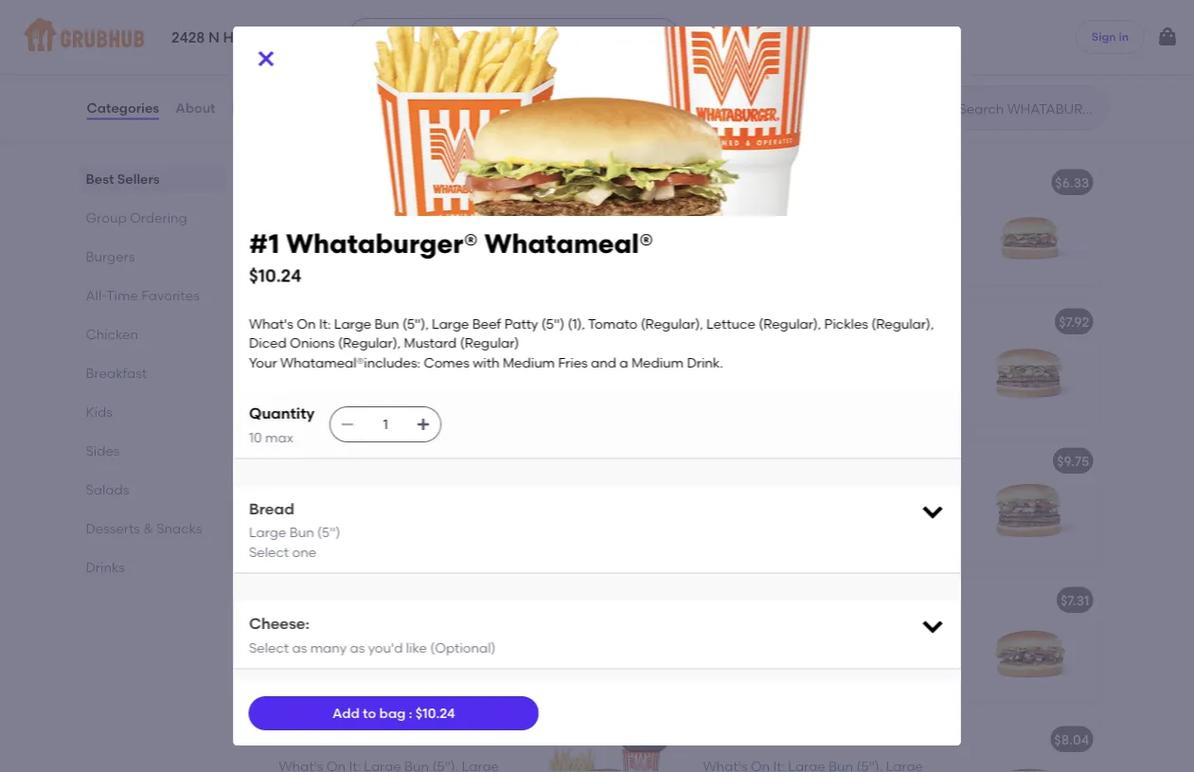 Task type: locate. For each thing, give the bounding box(es) containing it.
2 #3 from the left
[[703, 453, 721, 469]]

patty for #2 double meat whataburger®
[[736, 360, 769, 376]]

0 horizontal spatial pickles,
[[391, 13, 438, 29]]

2 triple from the left
[[724, 453, 760, 469]]

pickles
[[821, 240, 865, 256], [824, 316, 868, 332], [821, 379, 865, 395], [397, 383, 441, 399], [397, 518, 441, 534], [821, 518, 865, 534]]

diced inside what's on it: whataburger® (10), tomato, lettuce, pickles, diced onions, mustard (4oz), mayonnaise (4oz), ketchup (4oz)
[[441, 13, 479, 29]]

(2), for #2 double meat whataburger® whatameal®
[[374, 363, 395, 380]]

like
[[406, 639, 427, 655]]

mustard inside what's on it: double meat whataburger® (10), tomato, lettuce, pickles, diced onions, mustard (4oz), mayonnaise (4oz), ketchup (4oz)
[[846, 32, 899, 48]]

1 vertical spatial (1),
[[567, 316, 585, 332]]

& for #5 bacon & cheese whataburger®
[[769, 731, 779, 748]]

1 horizontal spatial triple
[[724, 453, 760, 469]]

onions
[[744, 259, 789, 275], [289, 335, 335, 351], [744, 398, 789, 414], [320, 402, 365, 418], [320, 537, 365, 553], [744, 537, 789, 553]]

#4 up cheese:
[[279, 592, 297, 608]]

2 horizontal spatial double
[[789, 0, 834, 10]]

+ for $10.24
[[661, 174, 669, 190]]

snacks
[[156, 520, 202, 536]]

#3 triple meat whataburger® whatameal® image
[[535, 440, 677, 563]]

pickles up #4 jalapeño & cheese whataburger®
[[821, 518, 865, 534]]

breakfast tab
[[86, 363, 218, 383]]

desserts & snacks tab
[[86, 518, 218, 538]]

0 horizontal spatial what's on it: large bun (5"), large beef patty (5") (2), tomato (regular), lettuce (regular), pickles (regular), diced onions (regular), mustard (regular)
[[279, 344, 513, 437]]

(4oz) inside what's on it: whataburger® (10), tomato, lettuce, pickles, diced onions, mustard (4oz), mayonnaise (4oz), ketchup (4oz)
[[373, 51, 404, 67]]

meat
[[838, 0, 871, 10], [773, 314, 807, 330], [349, 317, 382, 334], [339, 453, 372, 469], [763, 453, 797, 469]]

all-
[[86, 287, 106, 303]]

1 horizontal spatial (3),
[[799, 499, 819, 515]]

1 horizontal spatial medium
[[631, 354, 684, 370]]

it: inside what's on it: double meat whataburger® (10), tomato, lettuce, pickles, diced onions, mustard (4oz), mayonnaise (4oz), ketchup (4oz)
[[774, 0, 785, 10]]

beef down #1 whataburger®
[[703, 220, 732, 236]]

mayonnaise inside what's on it: whataburger® (10), tomato, lettuce, pickles, diced onions, mustard (4oz), mayonnaise (4oz), ketchup (4oz)
[[424, 32, 502, 48]]

#3 down max
[[279, 453, 296, 469]]

select
[[249, 544, 289, 560], [249, 639, 289, 655]]

lettuce,
[[335, 13, 387, 29], [885, 13, 938, 29]]

diced inside what's on it: large bun (5"), large beef patty (5") (1), tomato (regular), lettuce (regular), pickles (regular), diced onions (regular), mustard (regular) your whatameal®includes: comes with medium fries and a medium drink.
[[249, 335, 286, 351]]

1 horizontal spatial ketchup
[[822, 51, 876, 67]]

on inside what's on it: large bun (5"), large beef patty (5") (1), tomato (regular), lettuce (regular), pickles (regular), diced onions (regular), mustard (regular) your whatameal®includes: comes with medium fries and a medium drink.
[[296, 316, 316, 332]]

1 (3), from the left
[[374, 499, 395, 515]]

#1 whataburger®
[[703, 174, 817, 190]]

$7.92
[[1059, 314, 1090, 330]]

1 what's on it: large bun (5"), large beef patty (5") (3), tomato (regular), lettuce (regular), pickles (regular), diced onions (regular), mustard (regular) from the left
[[279, 480, 513, 573]]

1 horizontal spatial jalapeño
[[724, 592, 787, 608]]

beef up one
[[279, 499, 308, 515]]

(5"), inside what's on it: large bun (5"), large beef patty (5") (1), tomato (regular), lettuce (regular), pickles (regular), diced onions (regular), mustard (regular) your whatameal®includes: comes with medium fries and a medium drink.
[[402, 316, 428, 332]]

sides tab
[[86, 441, 218, 460]]

onions up '#3 triple meat whataburger®'
[[744, 398, 789, 414]]

2 jalapeño from the left
[[724, 592, 787, 608]]

what's on it: large bun (5"), large beef patty (5") (3), tomato (regular), lettuce (regular), pickles (regular), diced onions (regular), mustard (regular) for #3 triple meat whataburger® whatameal®
[[279, 480, 513, 573]]

beef right your
[[279, 363, 308, 380]]

diced inside what's on it: double meat whataburger® (10), tomato, lettuce, pickles, diced onions, mustard (4oz), mayonnaise (4oz), ketchup (4oz)
[[754, 32, 792, 48]]

salads
[[86, 481, 129, 497]]

onions up #4 jalapeño & cheese whataburger®
[[744, 537, 789, 553]]

#2 double meat whataburger®
[[703, 314, 905, 330]]

0 horizontal spatial jalapeño
[[300, 592, 362, 608]]

lettuce inside what's on it: large bun (5"), large beef patty (5") (1), tomato (regular), lettuce (regular), pickles (regular), diced onions (regular), mustard (regular)
[[703, 240, 752, 256]]

pickles for #2 double meat whataburger®
[[821, 379, 865, 395]]

+ for $12.19
[[661, 731, 669, 748]]

beef right a
[[703, 360, 732, 376]]

time
[[106, 287, 138, 303]]

beef inside what's on it: large bun (5"), large beef patty (5") (1), tomato (regular), lettuce (regular), pickles (regular), diced onions (regular), mustard (regular)
[[703, 220, 732, 236]]

#4
[[279, 592, 297, 608], [703, 592, 721, 608]]

1 ketchup from the left
[[316, 51, 370, 67]]

what's
[[279, 0, 323, 10], [703, 0, 748, 10], [703, 201, 748, 217], [249, 316, 293, 332], [703, 340, 748, 357], [279, 344, 323, 360], [279, 480, 323, 496], [703, 480, 748, 496]]

1 #5 from the left
[[279, 731, 296, 748]]

0 horizontal spatial onions,
[[279, 32, 328, 48]]

$10.24
[[621, 174, 661, 190], [249, 265, 301, 286], [416, 705, 455, 721]]

as left many
[[292, 639, 307, 655]]

0 horizontal spatial tomato,
[[279, 13, 332, 29]]

(1), up fries
[[567, 316, 585, 332]]

1 vertical spatial (10),
[[801, 13, 826, 29]]

(regular) inside what's on it: large bun (5"), large beef patty (5") (1), tomato (regular), lettuce (regular), pickles (regular), diced onions (regular), mustard (regular)
[[703, 278, 763, 294]]

whataburger® inside what's on it: whataburger® (10), tomato, lettuce, pickles, diced onions, mustard (4oz), mayonnaise (4oz), ketchup (4oz)
[[364, 0, 458, 10]]

onions, inside what's on it: double meat whataburger® (10), tomato, lettuce, pickles, diced onions, mustard (4oz), mayonnaise (4oz), ketchup (4oz)
[[795, 32, 843, 48]]

mayonnaise inside what's on it: double meat whataburger® (10), tomato, lettuce, pickles, diced onions, mustard (4oz), mayonnaise (4oz), ketchup (4oz)
[[703, 51, 781, 67]]

2 lettuce, from the left
[[885, 13, 938, 29]]

(1), inside what's on it: large bun (5"), large beef patty (5") (1), tomato (regular), lettuce (regular), pickles (regular), diced onions (regular), mustard (regular)
[[799, 220, 816, 236]]

0 vertical spatial mayonnaise
[[424, 32, 502, 48]]

#2 up whatameal®includes:
[[279, 317, 296, 334]]

whatameal® inside #1 whataburger® whatameal® $10.24
[[484, 228, 653, 260]]

many
[[310, 639, 346, 655]]

(5") inside what's on it: large bun (5"), large beef patty (5") (1), tomato (regular), lettuce (regular), pickles (regular), diced onions (regular), mustard (regular)
[[773, 220, 796, 236]]

2 (3), from the left
[[799, 499, 819, 515]]

beef down '#3 triple meat whataburger®'
[[703, 499, 732, 515]]

+ for $13.90
[[661, 453, 669, 469]]

(regular) for #2 double meat whataburger®
[[703, 417, 763, 433]]

1 horizontal spatial as
[[350, 639, 365, 655]]

mustard inside what's on it: whataburger® (10), tomato, lettuce, pickles, diced onions, mustard (4oz), mayonnaise (4oz), ketchup (4oz)
[[331, 32, 384, 48]]

(1),
[[799, 220, 816, 236], [567, 316, 585, 332]]

1 horizontal spatial what's on it: large bun (5"), large beef patty (5") (3), tomato (regular), lettuce (regular), pickles (regular), diced onions (regular), mustard (regular)
[[703, 480, 937, 573]]

with
[[472, 354, 499, 370]]

what's on it: large bun (5"), large beef patty (5") (2), tomato (regular), lettuce (regular), pickles (regular), diced onions (regular), mustard (regular) down #2 double meat whataburger® whatameal®
[[279, 344, 513, 437]]

select inside cheese: select as many as you'd like (optional)
[[249, 639, 289, 655]]

mayonnaise
[[424, 32, 502, 48], [703, 51, 781, 67]]

lettuce inside what's on it: large bun (5"), large beef patty (5") (1), tomato (regular), lettuce (regular), pickles (regular), diced onions (regular), mustard (regular) your whatameal®includes: comes with medium fries and a medium drink.
[[706, 316, 755, 332]]

2 horizontal spatial $10.24
[[621, 174, 661, 190]]

bun for #2 double meat whataburger®
[[829, 340, 854, 357]]

#3 triple meat whataburger®
[[703, 453, 895, 469]]

double
[[789, 0, 834, 10], [724, 314, 770, 330], [299, 317, 346, 334]]

pickles up #2 double meat whataburger®
[[821, 240, 865, 256]]

lettuce, inside what's on it: whataburger® (10), tomato, lettuce, pickles, diced onions, mustard (4oz), mayonnaise (4oz), ketchup (4oz)
[[335, 13, 387, 29]]

1 vertical spatial pickles,
[[703, 32, 751, 48]]

2 tomato, from the left
[[829, 13, 882, 29]]

pickles inside what's on it: large bun (5"), large beef patty (5") (1), tomato (regular), lettuce (regular), pickles (regular), diced onions (regular), mustard (regular)
[[821, 240, 865, 256]]

(optional)
[[430, 639, 496, 655]]

select left one
[[249, 544, 289, 560]]

1 horizontal spatial #4
[[703, 592, 721, 608]]

what's on it: whataburger® (10), tomato, lettuce, pickles, diced onions, mustard (4oz), mayonnaise (4oz), ketchup (4oz)
[[279, 0, 502, 67]]

(2),
[[799, 360, 819, 376], [374, 363, 395, 380]]

3 + from the top
[[661, 453, 669, 469]]

0 horizontal spatial (3),
[[374, 499, 395, 515]]

beef for #2 double meat whataburger® whatameal®
[[279, 363, 308, 380]]

1 horizontal spatial mayonnaise
[[703, 51, 781, 67]]

beef for #1 whataburger®
[[703, 220, 732, 236]]

2 onions, from the left
[[795, 32, 843, 48]]

#4 right "$11.58 +"
[[703, 592, 721, 608]]

patty
[[736, 220, 769, 236], [504, 316, 538, 332], [736, 360, 769, 376], [311, 363, 345, 380], [311, 499, 345, 515], [736, 499, 769, 515]]

(4oz),
[[387, 32, 421, 48], [903, 32, 937, 48], [279, 51, 313, 67], [784, 51, 819, 67]]

0 vertical spatial (1),
[[799, 220, 816, 236]]

diced
[[441, 13, 479, 29], [754, 32, 792, 48], [703, 259, 741, 275], [249, 335, 286, 351], [703, 398, 741, 414], [279, 402, 317, 418], [279, 537, 317, 553], [703, 537, 741, 553]]

#5 bacon & cheese whataburger® whatameal®
[[279, 731, 593, 748]]

(3), for #3 triple meat whataburger®
[[799, 499, 819, 515]]

1 vertical spatial mayonnaise
[[703, 51, 781, 67]]

about
[[175, 100, 216, 116]]

sellers
[[117, 171, 160, 187]]

onions,
[[279, 32, 328, 48], [795, 32, 843, 48]]

tomato for #1 whataburger®
[[819, 220, 869, 236]]

one
[[292, 544, 316, 560]]

what's on it: whataburger® (10), tomato, lettuce, pickles, diced onions, mustard (4oz), mayonnaise (4oz), ketchup (4oz) button
[[268, 0, 677, 77]]

cheese for #4 jalapeño & cheese whataburger®
[[803, 592, 852, 608]]

tomato for #2 double meat whataburger®
[[822, 360, 871, 376]]

cheese
[[379, 592, 428, 608], [803, 592, 852, 608], [358, 731, 407, 748], [782, 731, 832, 748]]

whatameal®
[[395, 178, 480, 194], [484, 228, 653, 260], [484, 317, 568, 334], [474, 453, 558, 469], [529, 592, 614, 608], [509, 731, 593, 748]]

1 horizontal spatial lettuce,
[[885, 13, 938, 29]]

$13.90
[[622, 453, 661, 469]]

(regular) for #3 triple meat whataburger®
[[703, 557, 763, 573]]

beef for #3 triple meat whataburger® whatameal®
[[279, 499, 308, 515]]

1 horizontal spatial double
[[724, 314, 770, 330]]

it:
[[349, 0, 361, 10], [774, 0, 785, 10], [774, 201, 785, 217], [319, 316, 331, 332], [774, 340, 785, 357], [349, 344, 361, 360], [349, 480, 361, 496], [774, 480, 785, 496]]

group ordering
[[86, 209, 187, 225]]

1 select from the top
[[249, 544, 289, 560]]

bun
[[829, 201, 854, 217], [374, 316, 399, 332], [829, 340, 854, 357], [405, 344, 429, 360], [405, 480, 429, 496], [829, 480, 854, 496], [289, 525, 314, 541]]

1 horizontal spatial tomato,
[[829, 13, 882, 29]]

(2), up input item quantity number field
[[374, 363, 395, 380]]

(regular)
[[703, 278, 763, 294], [460, 335, 519, 351], [703, 417, 763, 433], [279, 421, 338, 437], [279, 557, 338, 573], [703, 557, 763, 573]]

1 triple from the left
[[299, 453, 335, 469]]

beef
[[703, 220, 732, 236], [472, 316, 501, 332], [703, 360, 732, 376], [279, 363, 308, 380], [279, 499, 308, 515], [703, 499, 732, 515]]

max
[[265, 429, 293, 445]]

onions up #2 double meat whataburger®
[[744, 259, 789, 275]]

#3 for #3 triple meat whataburger® whatameal®
[[279, 453, 296, 469]]

pickles down what's on it: large bun (5"), large beef patty (5") (1), tomato (regular), lettuce (regular), pickles (regular), diced onions (regular), mustard (regular)
[[824, 316, 868, 332]]

all-time favorites
[[86, 287, 200, 303]]

#2 up drink.
[[703, 314, 720, 330]]

what's on it: large bun (5"), large beef patty (5") (3), tomato (regular), lettuce (regular), pickles (regular), diced onions (regular), mustard (regular) down '#3 triple meat whataburger®'
[[703, 480, 937, 573]]

pickles down the comes
[[397, 383, 441, 399]]

1 horizontal spatial pickles,
[[703, 32, 751, 48]]

0 horizontal spatial double
[[299, 317, 346, 334]]

what's on it: large bun (5"), large beef patty (5") (2), tomato (regular), lettuce (regular), pickles (regular), diced onions (regular), mustard (regular) down #2 double meat whataburger®
[[703, 340, 937, 433]]

1 horizontal spatial (10),
[[801, 13, 826, 29]]

#1 whataburger® whatameal® $10.24
[[249, 228, 653, 286]]

#2 double meat whataburger® whatameal® image
[[535, 301, 677, 424]]

#3 right $13.90 +
[[703, 453, 721, 469]]

(10), inside what's on it: whataburger® (10), tomato, lettuce, pickles, diced onions, mustard (4oz), mayonnaise (4oz), ketchup (4oz)
[[462, 0, 487, 10]]

beef up with at the left top of the page
[[472, 316, 501, 332]]

1 horizontal spatial (4oz)
[[879, 51, 910, 67]]

(1), down #1 whataburger®
[[799, 220, 816, 236]]

1 horizontal spatial bacon
[[724, 731, 766, 748]]

large
[[789, 201, 826, 217], [886, 201, 924, 217], [334, 316, 371, 332], [432, 316, 469, 332], [789, 340, 826, 357], [886, 340, 924, 357], [364, 344, 401, 360], [462, 344, 499, 360], [364, 480, 401, 496], [462, 480, 499, 496], [789, 480, 826, 496], [886, 480, 924, 496], [249, 525, 286, 541]]

10 whataburger® box image
[[535, 0, 677, 77]]

it: inside what's on it: whataburger® (10), tomato, lettuce, pickles, diced onions, mustard (4oz), mayonnaise (4oz), ketchup (4oz)
[[349, 0, 361, 10]]

bun for #1 whataburger®
[[829, 201, 854, 217]]

1 horizontal spatial (1),
[[799, 220, 816, 236]]

1 onions, from the left
[[279, 32, 328, 48]]

1 + from the top
[[661, 174, 669, 190]]

2 (4oz) from the left
[[879, 51, 910, 67]]

select down cheese:
[[249, 639, 289, 655]]

(3), down '#3 triple meat whataburger®'
[[799, 499, 819, 515]]

0 horizontal spatial lettuce,
[[335, 13, 387, 29]]

onions right one
[[320, 537, 365, 553]]

0 horizontal spatial #4
[[279, 592, 297, 608]]

a
[[619, 354, 628, 370]]

2 bacon from the left
[[724, 731, 766, 748]]

bun inside what's on it: large bun (5"), large beef patty (5") (1), tomato (regular), lettuce (regular), pickles (regular), diced onions (regular), mustard (regular) your whatameal®includes: comes with medium fries and a medium drink.
[[374, 316, 399, 332]]

pickles for #3 triple meat whataburger®
[[821, 518, 865, 534]]

what's inside what's on it: double meat whataburger® (10), tomato, lettuce, pickles, diced onions, mustard (4oz), mayonnaise (4oz), ketchup (4oz)
[[703, 0, 748, 10]]

medium right a
[[631, 354, 684, 370]]

0 vertical spatial (10),
[[462, 0, 487, 10]]

best sellers
[[86, 171, 160, 187]]

#5 bacon & cheese whataburger® image
[[959, 719, 1101, 772]]

0 horizontal spatial (2),
[[374, 363, 395, 380]]

beef for #2 double meat whataburger®
[[703, 360, 732, 376]]

double inside what's on it: double meat whataburger® (10), tomato, lettuce, pickles, diced onions, mustard (4oz), mayonnaise (4oz), ketchup (4oz)
[[789, 0, 834, 10]]

patty inside what's on it: large bun (5"), large beef patty (5") (1), tomato (regular), lettuce (regular), pickles (regular), diced onions (regular), mustard (regular)
[[736, 220, 769, 236]]

0 horizontal spatial triple
[[299, 453, 335, 469]]

0 horizontal spatial #3
[[279, 453, 296, 469]]

lettuce for #3 triple meat whataburger®
[[703, 518, 752, 534]]

tomato
[[819, 220, 869, 236], [588, 316, 637, 332], [822, 360, 871, 376], [397, 363, 447, 380], [398, 499, 447, 515], [822, 499, 872, 515]]

lettuce, inside what's on it: double meat whataburger® (10), tomato, lettuce, pickles, diced onions, mustard (4oz), mayonnaise (4oz), ketchup (4oz)
[[885, 13, 938, 29]]

1 horizontal spatial #5
[[703, 731, 721, 748]]

(regular),
[[872, 220, 935, 236], [756, 240, 818, 256], [868, 240, 931, 256], [793, 259, 855, 275], [641, 316, 703, 332], [759, 316, 821, 332], [871, 316, 934, 332], [338, 335, 400, 351], [875, 360, 937, 376], [450, 363, 513, 380], [756, 379, 818, 395], [868, 379, 931, 395], [331, 383, 394, 399], [444, 383, 507, 399], [793, 398, 855, 414], [368, 402, 431, 418], [450, 499, 513, 515], [875, 499, 937, 515], [331, 518, 394, 534], [444, 518, 507, 534], [756, 518, 818, 534], [868, 518, 931, 534], [368, 537, 431, 553], [793, 537, 855, 553]]

meat for #2 double meat whataburger® whatameal®
[[349, 317, 382, 334]]

1 #4 from the left
[[279, 592, 297, 608]]

0 horizontal spatial #5
[[279, 731, 296, 748]]

(4oz) inside what's on it: double meat whataburger® (10), tomato, lettuce, pickles, diced onions, mustard (4oz), mayonnaise (4oz), ketchup (4oz)
[[879, 51, 910, 67]]

0 vertical spatial select
[[249, 544, 289, 560]]

1 jalapeño from the left
[[300, 592, 362, 608]]

0 horizontal spatial what's on it: large bun (5"), large beef patty (5") (3), tomato (regular), lettuce (regular), pickles (regular), diced onions (regular), mustard (regular)
[[279, 480, 513, 573]]

0 vertical spatial pickles,
[[391, 13, 438, 29]]

pickles down "#3 triple meat whataburger® whatameal®"
[[397, 518, 441, 534]]

onions down whatameal®includes:
[[320, 402, 365, 418]]

what's on it: large bun (5"), large beef patty (5") (1), tomato (regular), lettuce (regular), pickles (regular), diced onions (regular), mustard (regular) your whatameal®includes: comes with medium fries and a medium drink.
[[249, 316, 937, 370]]

2 #5 from the left
[[703, 731, 721, 748]]

add
[[332, 705, 360, 721]]

0 horizontal spatial mayonnaise
[[424, 32, 502, 48]]

bun inside what's on it: large bun (5"), large beef patty (5") (1), tomato (regular), lettuce (regular), pickles (regular), diced onions (regular), mustard (regular)
[[829, 201, 854, 217]]

1 horizontal spatial #2
[[703, 314, 720, 330]]

(3), down "#3 triple meat whataburger® whatameal®"
[[374, 499, 395, 515]]

4 + from the top
[[661, 592, 669, 608]]

what's inside what's on it: large bun (5"), large beef patty (5") (1), tomato (regular), lettuce (regular), pickles (regular), diced onions (regular), mustard (regular) your whatameal®includes: comes with medium fries and a medium drink.
[[249, 316, 293, 332]]

onions up whatameal®includes:
[[289, 335, 335, 351]]

1 horizontal spatial what's on it: large bun (5"), large beef patty (5") (2), tomato (regular), lettuce (regular), pickles (regular), diced onions (regular), mustard (regular)
[[703, 340, 937, 433]]

what's on it: large bun (5"), large beef patty (5") (3), tomato (regular), lettuce (regular), pickles (regular), diced onions (regular), mustard (regular) down "#3 triple meat whataburger® whatameal®"
[[279, 480, 513, 573]]

#2 double meat whataburger® whatameal®
[[279, 317, 568, 334]]

(3),
[[374, 499, 395, 515], [799, 499, 819, 515]]

1 horizontal spatial $10.24
[[416, 705, 455, 721]]

5 + from the top
[[661, 731, 669, 748]]

bun for #3 triple meat whataburger®
[[829, 480, 854, 496]]

0 horizontal spatial (1),
[[567, 316, 585, 332]]

0 horizontal spatial medium
[[503, 354, 555, 370]]

#1
[[703, 174, 718, 190], [279, 178, 294, 194], [249, 228, 279, 260]]

best
[[86, 171, 114, 187]]

0 horizontal spatial #2
[[279, 317, 296, 334]]

#5
[[279, 731, 296, 748], [703, 731, 721, 748]]

pickles down #2 double meat whataburger®
[[821, 379, 865, 395]]

#1 for #1 whataburger®
[[703, 174, 718, 190]]

(5") for #3 triple meat whataburger® whatameal®
[[348, 499, 371, 515]]

0 horizontal spatial (4oz)
[[373, 51, 404, 67]]

(5"), for #2 double meat whataburger® whatameal®
[[432, 344, 459, 360]]

#2
[[703, 314, 720, 330], [279, 317, 296, 334]]

ketchup
[[316, 51, 370, 67], [822, 51, 876, 67]]

1 bacon from the left
[[300, 731, 342, 748]]

double for #2 double meat whataburger®
[[724, 314, 770, 330]]

what's on it: large bun (5"), large beef patty (5") (2), tomato (regular), lettuce (regular), pickles (regular), diced onions (regular), mustard (regular) for #2 double meat whataburger® whatameal®
[[279, 344, 513, 437]]

2 what's on it: large bun (5"), large beef patty (5") (3), tomato (regular), lettuce (regular), pickles (regular), diced onions (regular), mustard (regular) from the left
[[703, 480, 937, 573]]

(1), inside what's on it: large bun (5"), large beef patty (5") (1), tomato (regular), lettuce (regular), pickles (regular), diced onions (regular), mustard (regular) your whatameal®includes: comes with medium fries and a medium drink.
[[567, 316, 585, 332]]

as left the you'd
[[350, 639, 365, 655]]

1 horizontal spatial (2),
[[799, 360, 819, 376]]

onions for #2 double meat whataburger® whatameal®
[[320, 402, 365, 418]]

1 vertical spatial select
[[249, 639, 289, 655]]

tomato inside what's on it: large bun (5"), large beef patty (5") (1), tomato (regular), lettuce (regular), pickles (regular), diced onions (regular), mustard (regular) your whatameal®includes: comes with medium fries and a medium drink.
[[588, 316, 637, 332]]

Search WHATABURGER search field
[[957, 99, 1102, 117]]

ketchup inside what's on it: whataburger® (10), tomato, lettuce, pickles, diced onions, mustard (4oz), mayonnaise (4oz), ketchup (4oz)
[[316, 51, 370, 67]]

jalapeño
[[300, 592, 362, 608], [724, 592, 787, 608]]

+ for $11.58
[[661, 592, 669, 608]]

0 horizontal spatial (10),
[[462, 0, 487, 10]]

0 horizontal spatial $10.24
[[249, 265, 301, 286]]

on inside what's on it: whataburger® (10), tomato, lettuce, pickles, diced onions, mustard (4oz), mayonnaise (4oz), ketchup (4oz)
[[327, 0, 346, 10]]

(4oz)
[[373, 51, 404, 67], [879, 51, 910, 67]]

1 horizontal spatial #3
[[703, 453, 721, 469]]

0 horizontal spatial bacon
[[300, 731, 342, 748]]

(5"), inside what's on it: large bun (5"), large beef patty (5") (1), tomato (regular), lettuce (regular), pickles (regular), diced onions (regular), mustard (regular)
[[857, 201, 883, 217]]

2 #4 from the left
[[703, 592, 721, 608]]

beef inside what's on it: large bun (5"), large beef patty (5") (1), tomato (regular), lettuce (regular), pickles (regular), diced onions (regular), mustard (regular) your whatameal®includes: comes with medium fries and a medium drink.
[[472, 316, 501, 332]]

meat for #3 triple meat whataburger® whatameal®
[[339, 453, 372, 469]]

1 horizontal spatial onions,
[[795, 32, 843, 48]]

mustard inside what's on it: large bun (5"), large beef patty (5") (1), tomato (regular), lettuce (regular), pickles (regular), diced onions (regular), mustard (regular) your whatameal®includes: comes with medium fries and a medium drink.
[[404, 335, 456, 351]]

what's on it: large bun (5"), large beef patty (5") (3), tomato (regular), lettuce (regular), pickles (regular), diced onions (regular), mustard (regular) for #3 triple meat whataburger®
[[703, 480, 937, 573]]

1 #3 from the left
[[279, 453, 296, 469]]

#1 inside #1 whataburger® whatameal® $10.24
[[249, 228, 279, 260]]

1 (4oz) from the left
[[373, 51, 404, 67]]

#3 for #3 triple meat whataburger®
[[703, 453, 721, 469]]

quantity 10 max
[[249, 404, 314, 445]]

1 vertical spatial $10.24
[[249, 265, 301, 286]]

tomato inside what's on it: large bun (5"), large beef patty (5") (1), tomato (regular), lettuce (regular), pickles (regular), diced onions (regular), mustard (regular)
[[819, 220, 869, 236]]

svg image
[[1157, 26, 1179, 48], [362, 29, 377, 45], [254, 47, 277, 70], [416, 417, 431, 432], [919, 498, 946, 524], [919, 613, 946, 639]]

2 select from the top
[[249, 639, 289, 655]]

medium right with at the left top of the page
[[503, 354, 555, 370]]

0 vertical spatial $10.24
[[621, 174, 661, 190]]

lettuce for #2 double meat whataburger®
[[703, 379, 752, 395]]

(10), inside what's on it: double meat whataburger® (10), tomato, lettuce, pickles, diced onions, mustard (4oz), mayonnaise (4oz), ketchup (4oz)
[[801, 13, 826, 29]]

what's on it: large bun (5"), large beef patty (5") (1), tomato (regular), lettuce (regular), pickles (regular), diced onions (regular), mustard (regular)
[[703, 201, 935, 294]]

1 lettuce, from the left
[[335, 13, 387, 29]]

haskell
[[223, 29, 274, 47]]

as
[[292, 639, 307, 655], [350, 639, 365, 655]]

(2), down #2 double meat whataburger®
[[799, 360, 819, 376]]

cheese for #5 bacon & cheese whataburger® whatameal®
[[358, 731, 407, 748]]

2 ketchup from the left
[[822, 51, 876, 67]]

2 + from the top
[[661, 314, 669, 330]]

1 tomato, from the left
[[279, 13, 332, 29]]

bag
[[380, 705, 406, 721]]

0 horizontal spatial ketchup
[[316, 51, 370, 67]]

(5"), for #1 whataburger®
[[857, 201, 883, 217]]

onions, inside what's on it: whataburger® (10), tomato, lettuce, pickles, diced onions, mustard (4oz), mayonnaise (4oz), ketchup (4oz)
[[279, 32, 328, 48]]

pickles, inside what's on it: double meat whataburger® (10), tomato, lettuce, pickles, diced onions, mustard (4oz), mayonnaise (4oz), ketchup (4oz)
[[703, 32, 751, 48]]

$8.04
[[1055, 731, 1090, 748]]

0 horizontal spatial as
[[292, 639, 307, 655]]

onions inside what's on it: large bun (5"), large beef patty (5") (1), tomato (regular), lettuce (regular), pickles (regular), diced onions (regular), mustard (regular)
[[744, 259, 789, 275]]

1 medium from the left
[[503, 354, 555, 370]]



Task type: vqa. For each thing, say whether or not it's contained in the screenshot.
#3 Triple Meat Whataburger®'s Pickles
yes



Task type: describe. For each thing, give the bounding box(es) containing it.
#4 jalapeño & cheese whataburger® whatameal® image
[[535, 579, 677, 703]]

desserts & snacks
[[86, 520, 202, 536]]

#3 triple meat whataburger® image
[[959, 440, 1101, 563]]

drinks
[[86, 559, 125, 575]]

(5"), for #3 triple meat whataburger® whatameal®
[[432, 480, 459, 496]]

bread
[[249, 499, 294, 518]]

& for #5 bacon & cheese whataburger® whatameal®
[[345, 731, 355, 748]]

onions inside what's on it: large bun (5"), large beef patty (5") (1), tomato (regular), lettuce (regular), pickles (regular), diced onions (regular), mustard (regular) your whatameal®includes: comes with medium fries and a medium drink.
[[289, 335, 335, 351]]

(5") for #3 triple meat whataburger®
[[773, 499, 796, 515]]

breakfast
[[86, 365, 147, 381]]

on inside what's on it: large bun (5"), large beef patty (5") (1), tomato (regular), lettuce (regular), pickles (regular), diced onions (regular), mustard (regular)
[[751, 201, 770, 217]]

bacon for #5 bacon & cheese whataburger®
[[724, 731, 766, 748]]

(5") inside what's on it: large bun (5"), large beef patty (5") (1), tomato (regular), lettuce (regular), pickles (regular), diced onions (regular), mustard (regular) your whatameal®includes: comes with medium fries and a medium drink.
[[541, 316, 564, 332]]

sign
[[1092, 30, 1117, 43]]

sign in button
[[1076, 20, 1145, 54]]

whataburger® inside #1 whataburger® whatameal® $10.24
[[286, 228, 478, 260]]

patty inside what's on it: large bun (5"), large beef patty (5") (1), tomato (regular), lettuce (regular), pickles (regular), diced onions (regular), mustard (regular) your whatameal®includes: comes with medium fries and a medium drink.
[[504, 316, 538, 332]]

(regular) for #3 triple meat whataburger® whatameal®
[[279, 557, 338, 573]]

jalapeño for #4 jalapeño & cheese whataburger®
[[724, 592, 787, 608]]

mustard inside what's on it: large bun (5"), large beef patty (5") (1), tomato (regular), lettuce (regular), pickles (regular), diced onions (regular), mustard (regular)
[[858, 259, 911, 275]]

best sellers tab
[[86, 169, 218, 189]]

Input item quantity number field
[[364, 408, 406, 442]]

burgers
[[86, 248, 135, 264]]

kids
[[86, 404, 113, 420]]

whataburger® inside what's on it: double meat whataburger® (10), tomato, lettuce, pickles, diced onions, mustard (4oz), mayonnaise (4oz), ketchup (4oz)
[[703, 13, 798, 29]]

pickles for #3 triple meat whataburger® whatameal®
[[397, 518, 441, 534]]

drinks tab
[[86, 557, 218, 577]]

what's on it: double meat whataburger® (10), tomato, lettuce, pickles, diced onions, mustard (4oz), mayonnaise (4oz), ketchup (4oz) button
[[692, 0, 1101, 77]]

lettuce for #3 triple meat whataburger® whatameal®
[[279, 518, 328, 534]]

(1), for what's on it: large bun (5"), large beef patty (5") (1), tomato (regular), lettuce (regular), pickles (regular), diced onions (regular), mustard (regular) your whatameal®includes: comes with medium fries and a medium drink.
[[567, 316, 585, 332]]

(3), for #3 triple meat whataburger® whatameal®
[[374, 499, 395, 515]]

pickles for #2 double meat whataburger® whatameal®
[[397, 383, 441, 399]]

triple for #3 triple meat whataburger®
[[724, 453, 760, 469]]

select inside bread large bun (5") select one
[[249, 544, 289, 560]]

pickles inside what's on it: large bun (5"), large beef patty (5") (1), tomato (regular), lettuce (regular), pickles (regular), diced onions (regular), mustard (regular) your whatameal®includes: comes with medium fries and a medium drink.
[[824, 316, 868, 332]]

#1 whataburger® whatameal®
[[279, 178, 480, 194]]

cheese for #4 jalapeño & cheese whataburger® whatameal®
[[379, 592, 428, 608]]

your
[[249, 354, 277, 370]]

categories button
[[86, 74, 160, 142]]

beef for #3 triple meat whataburger®
[[703, 499, 732, 515]]

$6.33
[[1056, 174, 1090, 190]]

#1 for #1 whataburger® whatameal®
[[279, 178, 294, 194]]

onions for #3 triple meat whataburger® whatameal®
[[320, 537, 365, 553]]

#2 double meat whataburger® image
[[959, 301, 1101, 424]]

2 medium from the left
[[631, 354, 684, 370]]

(5") for #2 double meat whataburger®
[[773, 360, 796, 376]]

#4 jalapeño & cheese whataburger® image
[[959, 579, 1101, 703]]

(regular) inside what's on it: large bun (5"), large beef patty (5") (1), tomato (regular), lettuce (regular), pickles (regular), diced onions (regular), mustard (regular) your whatameal®includes: comes with medium fries and a medium drink.
[[460, 335, 519, 351]]

tomato for #3 triple meat whataburger® whatameal®
[[398, 499, 447, 515]]

bun for #3 triple meat whataburger® whatameal®
[[405, 480, 429, 496]]

#1 whataburger® whatameal® image
[[535, 162, 677, 285]]

pickles for #1 whataburger®
[[821, 240, 865, 256]]

double for #2 double meat whataburger® whatameal®
[[299, 317, 346, 334]]

what's inside what's on it: large bun (5"), large beef patty (5") (1), tomato (regular), lettuce (regular), pickles (regular), diced onions (regular), mustard (regular)
[[703, 201, 748, 217]]

(regular) for #1 whataburger®
[[703, 278, 763, 294]]

fries
[[558, 354, 588, 370]]

it: inside what's on it: large bun (5"), large beef patty (5") (1), tomato (regular), lettuce (regular), pickles (regular), diced onions (regular), mustard (regular) your whatameal®includes: comes with medium fries and a medium drink.
[[319, 316, 331, 332]]

lettuce for #2 double meat whataburger® whatameal®
[[279, 383, 328, 399]]

reviews
[[232, 100, 284, 116]]

2 as from the left
[[350, 639, 365, 655]]

$11.94 +
[[625, 314, 669, 330]]

#4 for #4 jalapeño & cheese whataburger®
[[703, 592, 721, 608]]

2 vertical spatial $10.24
[[416, 705, 455, 721]]

$12.19 +
[[625, 731, 669, 748]]

$10.24 inside #1 whataburger® whatameal® $10.24
[[249, 265, 301, 286]]

bun inside bread large bun (5") select one
[[289, 525, 314, 541]]

you'd
[[368, 639, 403, 655]]

(1), for what's on it: large bun (5"), large beef patty (5") (1), tomato (regular), lettuce (regular), pickles (regular), diced onions (regular), mustard (regular)
[[799, 220, 816, 236]]

what's on it: large bun (5"), large beef patty (5") (2), tomato (regular), lettuce (regular), pickles (regular), diced onions (regular), mustard (regular) for #2 double meat whataburger®
[[703, 340, 937, 433]]

quantity
[[249, 404, 314, 422]]

comes
[[423, 354, 469, 370]]

svg image
[[340, 417, 355, 432]]

main navigation navigation
[[0, 0, 1195, 74]]

lettuce for #1 whataburger®
[[703, 240, 752, 256]]

#2 for #2 double meat whataburger®
[[703, 314, 720, 330]]

2428
[[171, 29, 205, 47]]

#5 bacon & cheese whataburger®
[[703, 731, 930, 748]]

reviews button
[[231, 74, 285, 142]]

pickles, inside what's on it: whataburger® (10), tomato, lettuce, pickles, diced onions, mustard (4oz), mayonnaise (4oz), ketchup (4oz)
[[391, 13, 438, 29]]

meat for #2 double meat whataburger®
[[773, 314, 807, 330]]

#4 jalapeño & cheese whataburger®
[[703, 592, 951, 608]]

to
[[363, 705, 376, 721]]

triple for #3 triple meat whataburger® whatameal®
[[299, 453, 335, 469]]

patty for #3 triple meat whataburger®
[[736, 499, 769, 515]]

$12.19
[[625, 731, 661, 748]]

#5 for #5 bacon & cheese whataburger®
[[703, 731, 721, 748]]

#5 bacon & cheese whataburger® whatameal® image
[[535, 719, 677, 772]]

ave.
[[277, 29, 307, 47]]

#1 for #1 whataburger® whatameal® $10.24
[[249, 228, 279, 260]]

(2), for #2 double meat whataburger®
[[799, 360, 819, 376]]

burgers tab
[[86, 246, 218, 266]]

n
[[208, 29, 220, 47]]

tomato, inside what's on it: double meat whataburger® (10), tomato, lettuce, pickles, diced onions, mustard (4oz), mayonnaise (4oz), ketchup (4oz)
[[829, 13, 882, 29]]

meat for #3 triple meat whataburger®
[[763, 453, 797, 469]]

:
[[409, 705, 413, 721]]

tomato for #3 triple meat whataburger®
[[822, 499, 872, 515]]

10 double meat whataburger® box image
[[959, 0, 1101, 77]]

salads tab
[[86, 479, 218, 499]]

patty for #1 whataburger®
[[736, 220, 769, 236]]

patty for #3 triple meat whataburger® whatameal®
[[311, 499, 345, 515]]

$10.24 +
[[621, 174, 669, 190]]

add to bag : $10.24
[[332, 705, 455, 721]]

bacon for #5 bacon & cheese whataburger® whatameal®
[[300, 731, 342, 748]]

cheese for #5 bacon & cheese whataburger®
[[782, 731, 832, 748]]

group
[[86, 209, 127, 225]]

$11.94
[[625, 314, 661, 330]]

jalapeño for #4 jalapeño & cheese whataburger® whatameal®
[[300, 592, 362, 608]]

ketchup inside what's on it: double meat whataburger® (10), tomato, lettuce, pickles, diced onions, mustard (4oz), mayonnaise (4oz), ketchup (4oz)
[[822, 51, 876, 67]]

onions for #3 triple meat whataburger®
[[744, 537, 789, 553]]

+ for $11.94
[[661, 314, 669, 330]]

#3 triple meat whataburger® whatameal®
[[279, 453, 558, 469]]

#4 jalapeño & cheese whataburger® whatameal®
[[279, 592, 614, 608]]

onions for #2 double meat whataburger®
[[744, 398, 789, 414]]

(regular) for #2 double meat whataburger® whatameal®
[[279, 421, 338, 437]]

tomato, inside what's on it: whataburger® (10), tomato, lettuce, pickles, diced onions, mustard (4oz), mayonnaise (4oz), ketchup (4oz)
[[279, 13, 332, 29]]

& for #4 jalapeño & cheese whataburger® whatameal®
[[365, 592, 376, 608]]

about button
[[174, 74, 217, 142]]

it: inside what's on it: large bun (5"), large beef patty (5") (1), tomato (regular), lettuce (regular), pickles (regular), diced onions (regular), mustard (regular)
[[774, 201, 785, 217]]

ordering
[[130, 209, 187, 225]]

cheese: select as many as you'd like (optional)
[[249, 614, 496, 655]]

10
[[249, 429, 262, 445]]

all-time favorites tab
[[86, 285, 218, 305]]

kids tab
[[86, 402, 218, 422]]

patty for #2 double meat whataburger® whatameal®
[[311, 363, 345, 380]]

$13.90 +
[[622, 453, 669, 469]]

large inside bread large bun (5") select one
[[249, 525, 286, 541]]

bread large bun (5") select one
[[249, 499, 340, 560]]

what's inside what's on it: whataburger® (10), tomato, lettuce, pickles, diced onions, mustard (4oz), mayonnaise (4oz), ketchup (4oz)
[[279, 0, 323, 10]]

(5"), for #3 triple meat whataburger®
[[857, 480, 883, 496]]

and
[[591, 354, 616, 370]]

cheese:
[[249, 614, 309, 633]]

$11.58
[[624, 592, 661, 608]]

what's on it: double meat whataburger® (10), tomato, lettuce, pickles, diced onions, mustard (4oz), mayonnaise (4oz), ketchup (4oz)
[[703, 0, 938, 67]]

(5") for #1 whataburger®
[[773, 220, 796, 236]]

$7.31
[[1061, 592, 1090, 608]]

chicken tab
[[86, 324, 218, 344]]

chicken
[[86, 326, 138, 342]]

in
[[1119, 30, 1129, 43]]

sides
[[86, 442, 120, 459]]

$11.58 +
[[624, 592, 669, 608]]

#4 for #4 jalapeño & cheese whataburger® whatameal®
[[279, 592, 297, 608]]

whatameal®includes:
[[280, 354, 420, 370]]

categories
[[87, 100, 159, 116]]

& inside tab
[[143, 520, 153, 536]]

sign in
[[1092, 30, 1129, 43]]

meat inside what's on it: double meat whataburger® (10), tomato, lettuce, pickles, diced onions, mustard (4oz), mayonnaise (4oz), ketchup (4oz)
[[838, 0, 871, 10]]

2428 n haskell ave.
[[171, 29, 307, 47]]

bun for #2 double meat whataburger® whatameal®
[[405, 344, 429, 360]]

favorites
[[141, 287, 200, 303]]

$9.75
[[1058, 453, 1090, 469]]

onions for #1 whataburger®
[[744, 259, 789, 275]]

#5 for #5 bacon & cheese whataburger® whatameal®
[[279, 731, 296, 748]]

tomato for #2 double meat whataburger® whatameal®
[[397, 363, 447, 380]]

(5"), for #2 double meat whataburger®
[[857, 340, 883, 357]]

#1 whataburger® image
[[959, 162, 1101, 285]]

desserts
[[86, 520, 140, 536]]

diced inside what's on it: large bun (5"), large beef patty (5") (1), tomato (regular), lettuce (regular), pickles (regular), diced onions (regular), mustard (regular)
[[703, 259, 741, 275]]

on inside what's on it: double meat whataburger® (10), tomato, lettuce, pickles, diced onions, mustard (4oz), mayonnaise (4oz), ketchup (4oz)
[[751, 0, 770, 10]]

#2 for #2 double meat whataburger® whatameal®
[[279, 317, 296, 334]]

& for #4 jalapeño & cheese whataburger®
[[790, 592, 800, 608]]

group ordering tab
[[86, 207, 218, 227]]

(5") for #2 double meat whataburger® whatameal®
[[348, 363, 371, 380]]

1 as from the left
[[292, 639, 307, 655]]

(5") inside bread large bun (5") select one
[[317, 525, 340, 541]]

drink.
[[687, 354, 723, 370]]



